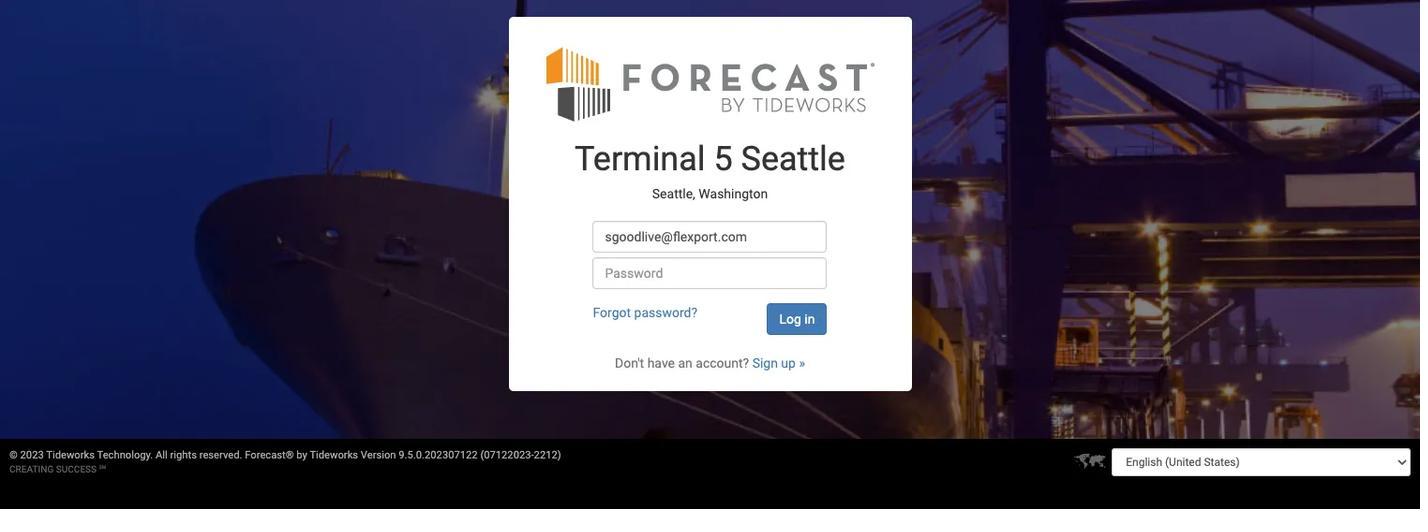 Task type: locate. For each thing, give the bounding box(es) containing it.
0 horizontal spatial tideworks
[[46, 450, 95, 462]]

1 horizontal spatial tideworks
[[310, 450, 358, 462]]

2212)
[[534, 450, 561, 462]]

tideworks
[[46, 450, 95, 462], [310, 450, 358, 462]]

have
[[647, 356, 675, 371]]

1 tideworks from the left
[[46, 450, 95, 462]]

account?
[[696, 356, 749, 371]]

Password password field
[[593, 257, 827, 289]]

forecast®
[[245, 450, 294, 462]]

technology.
[[97, 450, 153, 462]]

all
[[156, 450, 168, 462]]

up
[[781, 356, 796, 371]]

9.5.0.202307122
[[399, 450, 478, 462]]

forgot password? link
[[593, 305, 698, 320]]

in
[[805, 312, 815, 327]]

password?
[[634, 305, 698, 320]]

sign
[[752, 356, 778, 371]]

terminal 5 seattle seattle, washington
[[575, 139, 846, 202]]

tideworks right by
[[310, 450, 358, 462]]

washington
[[699, 187, 768, 202]]

don't
[[615, 356, 644, 371]]

reserved.
[[199, 450, 242, 462]]

rights
[[170, 450, 197, 462]]

tideworks up success on the left bottom of page
[[46, 450, 95, 462]]

Email or username text field
[[593, 221, 827, 253]]

sign up » link
[[752, 356, 805, 371]]

creating
[[9, 465, 54, 475]]

5
[[714, 139, 733, 179]]

an
[[678, 356, 693, 371]]



Task type: describe. For each thing, give the bounding box(es) containing it.
seattle
[[741, 139, 846, 179]]

»
[[799, 356, 805, 371]]

seattle,
[[652, 187, 695, 202]]

(07122023-
[[480, 450, 534, 462]]

version
[[361, 450, 396, 462]]

terminal
[[575, 139, 706, 179]]

don't have an account? sign up »
[[615, 356, 805, 371]]

℠
[[99, 465, 106, 475]]

by
[[297, 450, 307, 462]]

2 tideworks from the left
[[310, 450, 358, 462]]

2023
[[20, 450, 44, 462]]

©
[[9, 450, 18, 462]]

log
[[780, 312, 801, 327]]

success
[[56, 465, 97, 475]]

© 2023 tideworks technology. all rights reserved. forecast® by tideworks version 9.5.0.202307122 (07122023-2212) creating success ℠
[[9, 450, 561, 475]]

forgot
[[593, 305, 631, 320]]

forecast® by tideworks image
[[546, 45, 874, 122]]

forgot password? log in
[[593, 305, 815, 327]]

log in button
[[767, 303, 827, 335]]



